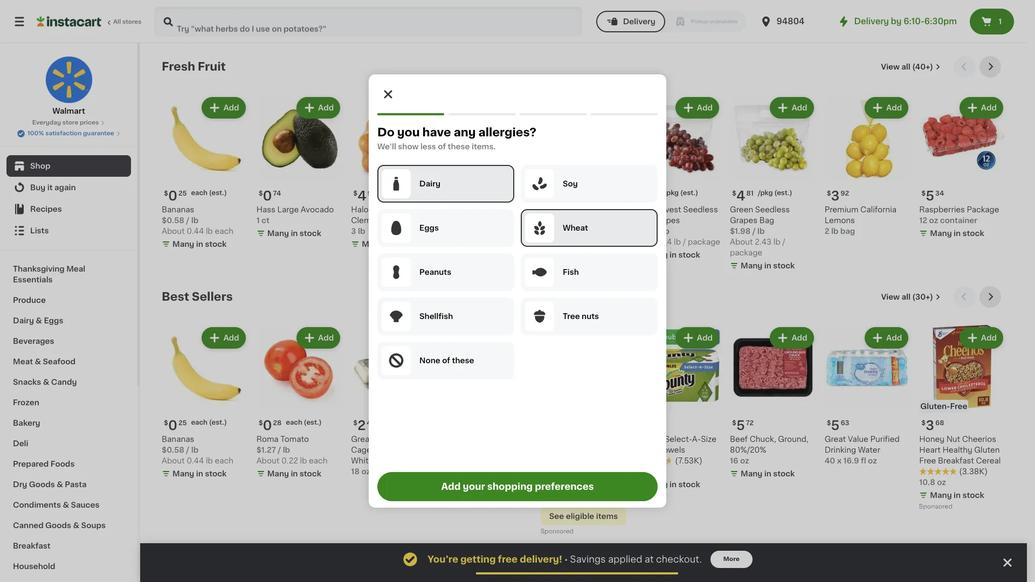 Task type: vqa. For each thing, say whether or not it's contained in the screenshot.
Coffee & Tea LINK
no



Task type: locate. For each thing, give the bounding box(es) containing it.
eggs inside great value grade aa cage free large white eggs 18 oz
[[375, 458, 394, 465]]

1 vertical spatial item carousel region
[[162, 286, 1006, 542]]

great inside "great value purified drinking water 40 x 16.9 fl oz"
[[825, 436, 846, 444]]

4 for $ 4 97
[[358, 190, 367, 202]]

42 right lime
[[561, 206, 571, 213]]

breakfast inside 'link'
[[13, 543, 51, 550]]

1 grapes from the left
[[730, 217, 758, 224]]

1 vertical spatial 42
[[367, 420, 376, 427]]

0 vertical spatial large
[[278, 206, 299, 213]]

3
[[832, 190, 840, 202], [351, 227, 356, 235], [926, 420, 935, 432]]

breakfast down healthy
[[939, 458, 975, 465]]

/pkg right 23
[[664, 190, 679, 196]]

0 vertical spatial $0.58
[[162, 217, 184, 224]]

sponsored badge image left shopping
[[446, 483, 479, 489]]

package right the 2.4
[[688, 238, 721, 246]]

(3.38k)
[[960, 468, 988, 476]]

in inside button
[[480, 471, 488, 478]]

$0.25 each (estimated) element
[[162, 185, 248, 204], [162, 416, 248, 434]]

many inside the many in stock button
[[457, 471, 479, 478]]

$ inside $ 0 74
[[259, 190, 263, 197]]

$ inside '$ 5 72'
[[733, 420, 737, 427]]

(105)
[[581, 471, 600, 478]]

5
[[642, 190, 651, 202], [926, 190, 935, 202], [737, 420, 745, 432], [832, 420, 840, 432]]

0 horizontal spatial value
[[375, 436, 395, 444]]

1 vertical spatial $0.58
[[162, 447, 184, 454]]

oz inside "beef chuck, ground, 80%/20% 16 oz"
[[741, 458, 750, 465]]

1 vertical spatial goods
[[45, 522, 71, 530]]

value inside great value grade aa cage free large white eggs 18 oz
[[375, 436, 395, 444]]

(30+)
[[913, 293, 934, 301]]

lb inside halos california clementines 3 lb
[[358, 227, 365, 235]]

california inside halos california clementines 3 lb
[[375, 206, 411, 213]]

items.
[[472, 143, 496, 150]]

1 /pkg from the left
[[758, 190, 773, 196]]

1 great from the left
[[351, 436, 373, 444]]

breakfast up household on the left of page
[[13, 543, 51, 550]]

each (est.) right "$ 0 25"
[[191, 420, 227, 426]]

view inside view all (30+) popup button
[[882, 293, 900, 301]]

recipes link
[[6, 199, 131, 220]]

$ inside "$ 0 25"
[[164, 420, 168, 427]]

california up clementines
[[375, 206, 411, 213]]

great value grade aa cage free large white eggs 18 oz
[[351, 436, 432, 476]]

about down '$1.98'
[[730, 238, 753, 246]]

& for condiments
[[63, 502, 69, 509]]

do you have any allergies? we'll show less of these items.
[[378, 127, 537, 150]]

2 25 from the top
[[179, 420, 187, 427]]

1 $0.58 from the top
[[162, 217, 184, 224]]

1 vertical spatial all
[[902, 293, 911, 301]]

2 bananas from the top
[[162, 436, 194, 444]]

42 inside $ 2 42
[[367, 420, 376, 427]]

1 vertical spatial 12
[[636, 468, 644, 476]]

2 horizontal spatial 3
[[926, 420, 935, 432]]

12 down paper
[[636, 468, 644, 476]]

1 vertical spatial 0.44
[[187, 458, 204, 465]]

1 horizontal spatial dairy
[[420, 180, 441, 188]]

sellers
[[192, 291, 233, 302]]

many down preferences
[[552, 494, 573, 502]]

bananas down $ 0 25 each (est.)
[[162, 206, 194, 213]]

all inside popup button
[[902, 293, 911, 301]]

ct
[[262, 217, 270, 224], [645, 468, 653, 476]]

1 horizontal spatial value
[[848, 436, 869, 444]]

view inside view all (40+) popup button
[[882, 63, 900, 71]]

$ inside $ 2 42
[[353, 420, 358, 427]]

12 down raspberries
[[920, 217, 928, 224]]

each inside roma tomato $1.27 / lb about 0.22 lb each
[[309, 458, 328, 465]]

33
[[558, 190, 566, 197]]

2 horizontal spatial eggs
[[420, 224, 439, 232]]

/pkg inside $4.81 per package (estimated) element
[[758, 190, 773, 196]]

0 vertical spatial of
[[438, 143, 446, 150]]

1 horizontal spatial /pkg (est.)
[[758, 190, 793, 196]]

1 horizontal spatial 12
[[920, 217, 928, 224]]

many in stock
[[267, 230, 322, 237], [552, 230, 606, 237], [931, 230, 985, 237], [173, 240, 227, 248], [362, 240, 416, 248], [646, 251, 701, 259], [741, 262, 795, 270], [173, 471, 227, 478], [457, 471, 511, 478], [741, 471, 795, 478], [267, 471, 322, 478], [931, 492, 985, 500], [552, 494, 606, 502]]

dairy for dairy
[[420, 180, 441, 188]]

bananas $0.58 / lb about 0.44 lb each down $ 0 25 each (est.)
[[162, 206, 234, 235]]

guarantee
[[83, 131, 114, 136]]

1 /pkg (est.) from the left
[[758, 190, 793, 196]]

1 horizontal spatial 3
[[832, 190, 840, 202]]

package inside 'sun harvest seedless red grapes $2.18 / lb about 2.4 lb / package'
[[688, 238, 721, 246]]

value for 5
[[848, 436, 869, 444]]

0 vertical spatial bananas $0.58 / lb about 0.44 lb each
[[162, 206, 234, 235]]

none
[[420, 357, 441, 365]]

of
[[438, 143, 446, 150], [442, 357, 450, 365]]

sponsored badge image
[[446, 483, 479, 489], [920, 504, 953, 510], [541, 529, 573, 535]]

1 california from the left
[[375, 206, 411, 213]]

& left sauces
[[63, 502, 69, 509]]

goods down condiments & sauces
[[45, 522, 71, 530]]

5 left 72
[[737, 420, 745, 432]]

california for halos california clementines 3 lb
[[375, 206, 411, 213]]

0 horizontal spatial 42
[[367, 420, 376, 427]]

0 for $ 0 33
[[547, 190, 556, 202]]

2 bananas $0.58 / lb about 0.44 lb each from the top
[[162, 436, 234, 465]]

1 horizontal spatial 4
[[737, 190, 746, 202]]

all for 3
[[902, 293, 911, 301]]

5 for $ 5 63
[[832, 420, 840, 432]]

$ inside $ 4 97
[[353, 190, 358, 197]]

1 horizontal spatial seedless
[[756, 206, 790, 213]]

1 horizontal spatial grapes
[[730, 217, 758, 224]]

1 vertical spatial $0.25 each (estimated) element
[[162, 416, 248, 434]]

$ inside $ 5 34
[[922, 190, 926, 197]]

0.22
[[282, 458, 298, 465]]

$0.58 for 4
[[162, 217, 184, 224]]

many down 2.43
[[741, 262, 763, 270]]

x right the 8
[[548, 481, 552, 489]]

0 vertical spatial dairy
[[420, 180, 441, 188]]

3 for $ 3 92
[[832, 190, 840, 202]]

1 vertical spatial bananas
[[162, 436, 194, 444]]

0 vertical spatial x
[[838, 458, 842, 465]]

dairy down the less
[[420, 180, 441, 188]]

0 vertical spatial 42
[[561, 206, 571, 213]]

again
[[54, 184, 76, 191]]

$ for $ 5 72
[[733, 420, 737, 427]]

view left (40+)
[[882, 63, 900, 71]]

1 vertical spatial sponsored badge image
[[920, 504, 953, 510]]

2 $0.58 from the top
[[162, 447, 184, 454]]

sun harvest seedless red grapes $2.18 / lb about 2.4 lb / package
[[636, 206, 721, 246]]

oz right the fl
[[869, 458, 878, 465]]

$ inside $ 0 28
[[259, 420, 263, 427]]

/ right $1.27
[[278, 447, 281, 454]]

2 value from the left
[[848, 436, 869, 444]]

delivery inside button
[[623, 18, 656, 25]]

condiments & sauces link
[[6, 495, 131, 516]]

each (est.) inside $0.28 each (estimated) element
[[286, 420, 322, 426]]

4 left 81
[[737, 190, 746, 202]]

1 25 from the top
[[179, 190, 187, 197]]

0 vertical spatial view
[[882, 63, 900, 71]]

about inside roma tomato $1.27 / lb about 0.22 lb each
[[257, 458, 280, 465]]

bananas $0.58 / lb about 0.44 lb each for 4
[[162, 206, 234, 235]]

about inside 'green seedless grapes bag $1.98 / lb about 2.43 lb / package'
[[730, 238, 753, 246]]

these down any
[[448, 143, 470, 150]]

all for 5
[[902, 63, 911, 71]]

instacart logo image
[[37, 15, 101, 28]]

main content
[[140, 43, 1028, 583]]

/pkg (est.) up harvest at the top right of page
[[664, 190, 699, 196]]

2 vertical spatial sponsored badge image
[[541, 529, 573, 535]]

25 inside $ 0 25 each (est.)
[[179, 190, 187, 197]]

1 4 from the left
[[737, 190, 746, 202]]

do
[[378, 127, 395, 138]]

$ 4 97
[[353, 190, 376, 202]]

eggs right white
[[375, 458, 394, 465]]

1 horizontal spatial breakfast
[[939, 458, 975, 465]]

hass
[[257, 206, 276, 213]]

main content containing 0
[[140, 43, 1028, 583]]

0 horizontal spatial ct
[[262, 217, 270, 224]]

sponsored badge image down 10.8 oz
[[920, 504, 953, 510]]

/ inside roma tomato $1.27 / lb about 0.22 lb each
[[278, 447, 281, 454]]

many down "$ 0 25"
[[173, 471, 194, 478]]

see
[[550, 513, 564, 521]]

1 each (est.) from the left
[[191, 420, 227, 426]]

5 23
[[642, 190, 660, 202]]

/pkg right 81
[[758, 190, 773, 196]]

these right the none on the left bottom
[[452, 357, 474, 365]]

1 horizontal spatial california
[[861, 206, 897, 213]]

1 $0.25 each (estimated) element from the top
[[162, 185, 248, 204]]

sponsored badge image down 'see'
[[541, 529, 573, 535]]

/pkg inside $5.23 per package (estimated) element
[[664, 190, 679, 196]]

0 vertical spatial item carousel region
[[162, 56, 1006, 278]]

of inside do you have any allergies? we'll show less of these items.
[[438, 143, 446, 150]]

(est.) for $ 0 25
[[209, 420, 227, 426]]

0 vertical spatial 0.44
[[187, 227, 204, 235]]

$1.98
[[730, 227, 751, 235]]

/pkg (est.) right 81
[[758, 190, 793, 196]]

3 left 68
[[926, 420, 935, 432]]

0 horizontal spatial sponsored badge image
[[446, 483, 479, 489]]

0 vertical spatial eggs
[[420, 224, 439, 232]]

snacks & candy link
[[6, 372, 131, 393]]

value for 2
[[375, 436, 395, 444]]

2 vertical spatial 3
[[926, 420, 935, 432]]

16.9
[[844, 458, 860, 465]]

grade
[[397, 436, 420, 444]]

3 inside halos california clementines 3 lb
[[351, 227, 356, 235]]

16
[[730, 458, 739, 465]]

$ inside $ 0 33
[[543, 190, 547, 197]]

0 horizontal spatial free
[[373, 447, 390, 454]]

$ 3 92
[[827, 190, 850, 202]]

0 horizontal spatial dairy
[[13, 317, 34, 325]]

$ inside $ 4 81
[[733, 190, 737, 197]]

4
[[737, 190, 746, 202], [358, 190, 367, 202]]

1 horizontal spatial eggs
[[375, 458, 394, 465]]

each inside $ 0 25 each (est.)
[[191, 190, 208, 196]]

(est.) inside $5.23 per package (estimated) element
[[681, 190, 699, 196]]

(est.) up tomato
[[304, 420, 322, 426]]

2 0.44 from the top
[[187, 458, 204, 465]]

oz right 16
[[741, 458, 750, 465]]

& up beverages
[[36, 317, 42, 325]]

2 great from the left
[[825, 436, 846, 444]]

1
[[999, 18, 1002, 25], [257, 217, 260, 224], [541, 217, 544, 224]]

4 inside $4.81 per package (estimated) element
[[737, 190, 746, 202]]

2 down lemons
[[825, 227, 830, 235]]

0 vertical spatial breakfast
[[939, 458, 975, 465]]

$ for $ 4 81
[[733, 190, 737, 197]]

california inside premium california lemons 2 lb bag
[[861, 206, 897, 213]]

/pkg (est.) inside $4.81 per package (estimated) element
[[758, 190, 793, 196]]

$ inside '$ 3 92'
[[827, 190, 832, 197]]

1 inside hass large avocado 1 ct
[[257, 217, 260, 224]]

fruit
[[198, 61, 226, 72]]

/pkg (est.) for 4
[[758, 190, 793, 196]]

12 inside raspberries package 12 oz container
[[920, 217, 928, 224]]

about down $2.18
[[636, 238, 659, 246]]

great
[[351, 436, 373, 444], [825, 436, 846, 444]]

$5.23 per package (estimated) element
[[636, 185, 722, 204]]

1 seedless from the left
[[756, 206, 790, 213]]

bananas
[[162, 206, 194, 213], [162, 436, 194, 444]]

1 vertical spatial 2
[[825, 227, 830, 235]]

0 vertical spatial 3
[[832, 190, 840, 202]]

$ for $ 2 42
[[353, 420, 358, 427]]

1 inside lime 42 1 each
[[541, 217, 544, 224]]

$
[[164, 190, 168, 197], [733, 190, 737, 197], [259, 190, 263, 197], [353, 190, 358, 197], [543, 190, 547, 197], [827, 190, 832, 197], [922, 190, 926, 197], [164, 420, 168, 427], [733, 420, 737, 427], [259, 420, 263, 427], [353, 420, 358, 427], [827, 420, 832, 427], [922, 420, 926, 427]]

about down $1.27
[[257, 458, 280, 465]]

1 bananas from the top
[[162, 206, 194, 213]]

0 vertical spatial package
[[688, 238, 721, 246]]

& left pasta at the left of the page
[[57, 481, 63, 489]]

/
[[186, 217, 190, 224], [753, 227, 756, 235], [657, 227, 661, 235], [783, 238, 786, 246], [683, 238, 686, 246], [186, 447, 190, 454], [278, 447, 281, 454]]

package
[[967, 206, 1000, 213]]

& left candy
[[43, 379, 49, 386]]

None search field
[[154, 6, 582, 37]]

0 horizontal spatial great
[[351, 436, 373, 444]]

2 horizontal spatial sponsored badge image
[[920, 504, 953, 510]]

(est.) up harvest at the top right of page
[[681, 190, 699, 196]]

in
[[291, 230, 298, 237], [575, 230, 582, 237], [954, 230, 961, 237], [196, 240, 203, 248], [386, 240, 393, 248], [670, 251, 677, 259], [765, 262, 772, 270], [196, 471, 203, 478], [480, 471, 488, 478], [765, 471, 772, 478], [291, 471, 298, 478], [670, 481, 677, 489], [954, 492, 961, 500], [575, 494, 582, 502]]

walmart link
[[45, 56, 93, 117]]

3 down halos at left
[[351, 227, 356, 235]]

clementines
[[351, 217, 399, 224]]

/ down "$ 0 25"
[[186, 447, 190, 454]]

item carousel region
[[162, 56, 1006, 278], [162, 286, 1006, 542]]

1 0.44 from the top
[[187, 227, 204, 235]]

$0.28 each (estimated) element
[[257, 416, 343, 434]]

goods for canned
[[45, 522, 71, 530]]

great inside great value grade aa cage free large white eggs 18 oz
[[351, 436, 373, 444]]

nut
[[947, 436, 961, 444]]

value up water
[[848, 436, 869, 444]]

0 vertical spatial these
[[448, 143, 470, 150]]

peanuts
[[420, 269, 452, 276]]

product group
[[162, 95, 248, 252], [257, 95, 343, 241], [351, 95, 437, 252], [446, 95, 532, 226], [541, 95, 627, 241], [636, 95, 722, 263], [730, 95, 816, 273], [825, 95, 911, 237], [920, 95, 1006, 241], [162, 325, 248, 482], [257, 325, 343, 482], [351, 325, 437, 478], [446, 325, 532, 492], [541, 325, 627, 538], [636, 325, 722, 493], [730, 325, 816, 482], [825, 325, 911, 467], [920, 325, 1006, 513]]

hass large avocado 1 ct
[[257, 206, 334, 224]]

walmart logo image
[[45, 56, 93, 104]]

2 grapes from the left
[[653, 217, 680, 224]]

you
[[397, 127, 420, 138]]

bananas for 2
[[162, 436, 194, 444]]

1 horizontal spatial free
[[920, 458, 937, 465]]

honey
[[920, 436, 945, 444]]

$ for $ 0 25 each (est.)
[[164, 190, 168, 197]]

grapes
[[730, 217, 758, 224], [653, 217, 680, 224]]

many down lime 42 1 each
[[552, 230, 573, 237]]

0 horizontal spatial package
[[688, 238, 721, 246]]

/ down $ 0 25 each (est.)
[[186, 217, 190, 224]]

1 vertical spatial large
[[392, 447, 414, 454]]

value
[[375, 436, 395, 444], [848, 436, 869, 444]]

many down paper
[[646, 481, 668, 489]]

0 horizontal spatial california
[[375, 206, 411, 213]]

1 vertical spatial free
[[373, 447, 390, 454]]

1 vertical spatial eggs
[[44, 317, 63, 325]]

0 for $ 0 74
[[263, 190, 272, 202]]

many inside 12 ct many in stock
[[646, 481, 668, 489]]

1 view from the top
[[882, 63, 900, 71]]

2 horizontal spatial 2
[[825, 227, 830, 235]]

dairy inside add your shopping preferences element
[[420, 180, 441, 188]]

1 horizontal spatial 42
[[561, 206, 571, 213]]

bananas down "$ 0 25"
[[162, 436, 194, 444]]

value inside "great value purified drinking water 40 x 16.9 fl oz"
[[848, 436, 869, 444]]

0 vertical spatial 2
[[453, 190, 461, 202]]

1 horizontal spatial delivery
[[855, 17, 889, 25]]

meat & seafood
[[13, 358, 76, 366]]

aa
[[422, 436, 432, 444]]

white
[[351, 458, 373, 465]]

eggs up the peanuts on the left top
[[420, 224, 439, 232]]

free up nut
[[951, 403, 968, 411]]

dairy & eggs link
[[6, 311, 131, 331]]

add your shopping preferences element
[[369, 74, 667, 508]]

chuck,
[[750, 436, 777, 444]]

$ 5 34
[[922, 190, 945, 202]]

2 each (est.) from the left
[[286, 420, 322, 426]]

satisfaction
[[45, 131, 82, 136]]

bananas $0.58 / lb about 0.44 lb each down "$ 0 25"
[[162, 436, 234, 465]]

all inside popup button
[[902, 63, 911, 71]]

free inside 'honey nut cheerios heart healthy gluten free breakfast cereal'
[[920, 458, 937, 465]]

0 horizontal spatial /pkg (est.)
[[664, 190, 699, 196]]

$0.58 for 2
[[162, 447, 184, 454]]

2 all from the top
[[902, 293, 911, 301]]

1 all from the top
[[902, 63, 911, 71]]

3 for $ 3 68
[[926, 420, 935, 432]]

any
[[454, 127, 476, 138]]

1 vertical spatial 25
[[179, 420, 187, 427]]

0 horizontal spatial large
[[278, 206, 299, 213]]

$ 0 25 each (est.)
[[164, 190, 227, 202]]

walmart
[[52, 107, 85, 115]]

2 view from the top
[[882, 293, 900, 301]]

$ inside $ 3 68
[[922, 420, 926, 427]]

(est.) inside $0.28 each (estimated) element
[[304, 420, 322, 426]]

0 horizontal spatial each (est.)
[[191, 420, 227, 426]]

1 vertical spatial package
[[730, 249, 763, 257]]

best
[[162, 291, 189, 302]]

$ for $ 5 34
[[922, 190, 926, 197]]

each (est.) up tomato
[[286, 420, 322, 426]]

2 /pkg from the left
[[664, 190, 679, 196]]

ct down paper
[[645, 468, 653, 476]]

1 bananas $0.58 / lb about 0.44 lb each from the top
[[162, 206, 234, 235]]

(est.) for $ 4 81
[[775, 190, 793, 196]]

2 inside 2 strawberries
[[453, 190, 461, 202]]

great up drinking
[[825, 436, 846, 444]]

2 california from the left
[[861, 206, 897, 213]]

0 horizontal spatial /pkg
[[664, 190, 679, 196]]

free
[[498, 556, 518, 564]]

5 left '63'
[[832, 420, 840, 432]]

goods down 'prepared foods'
[[29, 481, 55, 489]]

1 horizontal spatial each (est.)
[[286, 420, 322, 426]]

large inside great value grade aa cage free large white eggs 18 oz
[[392, 447, 414, 454]]

california right premium
[[861, 206, 897, 213]]

3 left '92' at the right
[[832, 190, 840, 202]]

1 vertical spatial these
[[452, 357, 474, 365]]

0 horizontal spatial delivery
[[623, 18, 656, 25]]

0.44 for 2
[[187, 458, 204, 465]]

delivery inside 'link'
[[855, 17, 889, 25]]

great for 2
[[351, 436, 373, 444]]

0 horizontal spatial 12
[[636, 468, 644, 476]]

1 vertical spatial ct
[[645, 468, 653, 476]]

oz right "18"
[[362, 468, 371, 476]]

0 horizontal spatial breakfast
[[13, 543, 51, 550]]

these
[[448, 143, 470, 150], [452, 357, 474, 365]]

$ inside $ 0 25 each (est.)
[[164, 190, 168, 197]]

view for 3
[[882, 293, 900, 301]]

(est.) inside $4.81 per package (estimated) element
[[775, 190, 793, 196]]

$0.58 down "$ 0 25"
[[162, 447, 184, 454]]

12 ct many in stock
[[636, 468, 701, 489]]

0.44 down "$ 0 25"
[[187, 458, 204, 465]]

1 vertical spatial x
[[548, 481, 552, 489]]

& for dairy
[[36, 317, 42, 325]]

large down 74
[[278, 206, 299, 213]]

& right meat
[[35, 358, 41, 366]]

2 seedless from the left
[[684, 206, 718, 213]]

about
[[162, 227, 185, 235], [730, 238, 753, 246], [636, 238, 659, 246], [162, 458, 185, 465], [257, 458, 280, 465]]

buy it again link
[[6, 177, 131, 199]]

2 item carousel region from the top
[[162, 286, 1006, 542]]

1 value from the left
[[375, 436, 395, 444]]

seedless up bag
[[756, 206, 790, 213]]

seedless down $5.23 per package (estimated) element
[[684, 206, 718, 213]]

$ for $ 0 28
[[259, 420, 263, 427]]

1 horizontal spatial 2
[[453, 190, 461, 202]]

purified
[[871, 436, 900, 444]]

of right the less
[[438, 143, 446, 150]]

0.44 down $ 0 25 each (est.)
[[187, 227, 204, 235]]

many down clementines
[[362, 240, 384, 248]]

goods for dry
[[29, 481, 55, 489]]

1 vertical spatial breakfast
[[13, 543, 51, 550]]

dairy down produce
[[13, 317, 34, 325]]

grapes inside 'green seedless grapes bag $1.98 / lb about 2.43 lb / package'
[[730, 217, 758, 224]]

1 vertical spatial dairy
[[13, 317, 34, 325]]

package down 2.43
[[730, 249, 763, 257]]

0 horizontal spatial grapes
[[653, 217, 680, 224]]

great for 5
[[825, 436, 846, 444]]

(est.) right 81
[[775, 190, 793, 196]]

ct down hass
[[262, 217, 270, 224]]

1 horizontal spatial sponsored badge image
[[541, 529, 573, 535]]

2 vertical spatial eggs
[[375, 458, 394, 465]]

/pkg (est.) inside $5.23 per package (estimated) element
[[664, 190, 699, 196]]

0 vertical spatial all
[[902, 63, 911, 71]]

2 horizontal spatial free
[[951, 403, 968, 411]]

0 horizontal spatial seedless
[[684, 206, 718, 213]]

sauces
[[71, 502, 100, 509]]

cheerios
[[963, 436, 997, 444]]

40
[[825, 458, 836, 465]]

canned goods & soups
[[13, 522, 106, 530]]

drinking
[[825, 447, 857, 454]]

1 horizontal spatial package
[[730, 249, 763, 257]]

0 vertical spatial 12
[[920, 217, 928, 224]]

grapes down green
[[730, 217, 758, 224]]

bananas for 4
[[162, 206, 194, 213]]

0 horizontal spatial 3
[[351, 227, 356, 235]]

canned
[[13, 522, 44, 530]]

all left (30+)
[[902, 293, 911, 301]]

delivery by 6:10-6:30pm link
[[837, 15, 957, 28]]

0 vertical spatial sponsored badge image
[[446, 483, 479, 489]]

2 up the cage
[[358, 420, 366, 432]]

1 horizontal spatial 1
[[541, 217, 544, 224]]

0 vertical spatial 25
[[179, 190, 187, 197]]

0 horizontal spatial 4
[[358, 190, 367, 202]]

lb inside premium california lemons 2 lb bag
[[832, 227, 839, 235]]

80%/20%
[[730, 447, 767, 454]]

0 vertical spatial free
[[951, 403, 968, 411]]

large down grade
[[392, 447, 414, 454]]

many down $ 0 25 each (est.)
[[173, 240, 194, 248]]

view left (30+)
[[882, 293, 900, 301]]

1 horizontal spatial great
[[825, 436, 846, 444]]

stock
[[300, 230, 322, 237], [584, 230, 606, 237], [963, 230, 985, 237], [205, 240, 227, 248], [395, 240, 416, 248], [679, 251, 701, 259], [774, 262, 795, 270], [205, 471, 227, 478], [489, 471, 511, 478], [774, 471, 795, 478], [300, 471, 322, 478], [679, 481, 701, 489], [963, 492, 985, 500], [584, 494, 606, 502]]

california for premium california lemons 2 lb bag
[[861, 206, 897, 213]]

2 vertical spatial free
[[920, 458, 937, 465]]

buy
[[30, 184, 46, 191]]

0 vertical spatial goods
[[29, 481, 55, 489]]

5 left 34 on the top
[[926, 190, 935, 202]]

service type group
[[596, 11, 747, 32]]

$ inside $ 5 63
[[827, 420, 832, 427]]

2 /pkg (est.) from the left
[[664, 190, 699, 196]]

0 horizontal spatial eggs
[[44, 317, 63, 325]]

2 vertical spatial 2
[[358, 420, 366, 432]]

0 vertical spatial bananas
[[162, 206, 194, 213]]

1 horizontal spatial ct
[[645, 468, 653, 476]]

2 horizontal spatial 1
[[999, 18, 1002, 25]]

42
[[561, 206, 571, 213], [367, 420, 376, 427]]

sponsored badge image for honey nut cheerios heart healthy gluten free breakfast cereal
[[920, 504, 953, 510]]

(est.) right "$ 0 25"
[[209, 420, 227, 426]]

1 horizontal spatial /pkg
[[758, 190, 773, 196]]

free down heart at the right bottom of the page
[[920, 458, 937, 465]]

thanksgiving meal essentials
[[13, 265, 85, 284]]

25 inside "$ 0 25"
[[179, 420, 187, 427]]

(est.) left $ 0 74 on the top
[[209, 190, 227, 196]]

2 $0.25 each (estimated) element from the top
[[162, 416, 248, 434]]

seedless inside 'green seedless grapes bag $1.98 / lb about 2.43 lb / package'
[[756, 206, 790, 213]]

large
[[278, 206, 299, 213], [392, 447, 414, 454]]

towels
[[660, 447, 686, 454]]

2 4 from the left
[[358, 190, 367, 202]]

$ 3 68
[[922, 420, 945, 432]]

free right the cage
[[373, 447, 390, 454]]



Task type: describe. For each thing, give the bounding box(es) containing it.
halos california clementines 3 lb
[[351, 206, 411, 235]]

honey nut cheerios heart healthy gluten free breakfast cereal
[[920, 436, 1001, 465]]

green
[[730, 206, 754, 213]]

ct inside 12 ct many in stock
[[645, 468, 653, 476]]

fresh fruit
[[162, 61, 226, 72]]

many down 0.22
[[267, 471, 289, 478]]

green seedless grapes bag $1.98 / lb about 2.43 lb / package
[[730, 206, 790, 257]]

strawberries
[[446, 206, 494, 213]]

everyday store prices
[[32, 120, 99, 126]]

many down 10.8 oz
[[931, 492, 952, 500]]

lime 42 1 each
[[541, 206, 571, 224]]

produce link
[[6, 290, 131, 311]]

red
[[636, 217, 651, 224]]

tomato
[[281, 436, 309, 444]]

$ for $ 3 92
[[827, 190, 832, 197]]

package inside 'green seedless grapes bag $1.98 / lb about 2.43 lb / package'
[[730, 249, 763, 257]]

5 for $ 5 34
[[926, 190, 935, 202]]

premium california lemons 2 lb bag
[[825, 206, 897, 235]]

these inside do you have any allergies? we'll show less of these items.
[[448, 143, 470, 150]]

many down 80%/20%
[[741, 471, 763, 478]]

6:30pm
[[925, 17, 957, 25]]

oz right 1.48
[[572, 481, 581, 489]]

2 strawberries
[[446, 190, 494, 213]]

$ for $ 0 74
[[259, 190, 263, 197]]

grapes inside 'sun harvest seedless red grapes $2.18 / lb about 2.4 lb / package'
[[653, 217, 680, 224]]

size
[[701, 436, 717, 444]]

lemons
[[825, 217, 855, 224]]

shellfish
[[420, 313, 453, 320]]

about down "$ 0 25"
[[162, 458, 185, 465]]

all stores
[[113, 19, 142, 25]]

& for snacks
[[43, 379, 49, 386]]

prepared foods
[[13, 461, 75, 468]]

(est.) for $ 0 28
[[304, 420, 322, 426]]

bananas $0.58 / lb about 0.44 lb each for 2
[[162, 436, 234, 465]]

4 for $ 4 81
[[737, 190, 746, 202]]

shop link
[[6, 155, 131, 177]]

$ for $ 0 25
[[164, 420, 168, 427]]

see eligible items button
[[541, 508, 627, 526]]

/ right 2.43
[[783, 238, 786, 246]]

your
[[463, 483, 485, 491]]

18
[[351, 468, 360, 476]]

nuts
[[582, 313, 599, 320]]

1 inside button
[[999, 18, 1002, 25]]

many down hass large avocado 1 ct
[[267, 230, 289, 237]]

a-
[[693, 436, 701, 444]]

eggs inside add your shopping preferences element
[[420, 224, 439, 232]]

have
[[423, 127, 451, 138]]

prepared foods link
[[6, 454, 131, 475]]

store
[[62, 120, 78, 126]]

$ 4 81
[[733, 190, 754, 202]]

cage
[[351, 447, 372, 454]]

best sellers
[[162, 291, 233, 302]]

dry goods & pasta link
[[6, 475, 131, 495]]

view for 5
[[882, 63, 900, 71]]

you're getting free delivery!
[[428, 556, 563, 564]]

oz inside raspberries package 12 oz container
[[930, 217, 939, 224]]

prices
[[80, 120, 99, 126]]

many down the 2.4
[[646, 251, 668, 259]]

about down $ 0 25 each (est.)
[[162, 227, 185, 235]]

& for meat
[[35, 358, 41, 366]]

harvest
[[652, 206, 682, 213]]

oz inside "great value purified drinking water 40 x 16.9 fl oz"
[[869, 458, 878, 465]]

0 for $ 0 25
[[168, 420, 177, 432]]

large inside hass large avocado 1 ct
[[278, 206, 299, 213]]

34
[[936, 190, 945, 197]]

all stores link
[[37, 6, 142, 37]]

tree
[[563, 313, 580, 320]]

you're
[[428, 556, 458, 564]]

42 inside lime 42 1 each
[[561, 206, 571, 213]]

frozen
[[13, 399, 39, 407]]

canned goods & soups link
[[6, 516, 131, 536]]

select-
[[665, 436, 693, 444]]

add your shopping preferences button
[[378, 473, 658, 502]]

free inside great value grade aa cage free large white eggs 18 oz
[[373, 447, 390, 454]]

2 inside premium california lemons 2 lb bag
[[825, 227, 830, 235]]

x inside "great value purified drinking water 40 x 16.9 fl oz"
[[838, 458, 842, 465]]

delivery for delivery
[[623, 18, 656, 25]]

treatment tracker modal dialog
[[140, 544, 1028, 583]]

ct inside hass large avocado 1 ct
[[262, 217, 270, 224]]

paper
[[636, 447, 658, 454]]

raspberries
[[920, 206, 966, 213]]

8 x 1.48 oz
[[541, 481, 581, 489]]

$ 5 72
[[733, 420, 754, 432]]

/ right the 2.4
[[683, 238, 686, 246]]

many in stock inside button
[[457, 471, 511, 478]]

wheat
[[563, 224, 588, 232]]

/pkg for 23
[[664, 190, 679, 196]]

(40+)
[[913, 63, 934, 71]]

gluten-
[[921, 403, 951, 411]]

63
[[841, 420, 850, 427]]

• savings applied at checkout.
[[565, 555, 702, 564]]

many down container
[[931, 230, 952, 237]]

stock inside button
[[489, 471, 511, 478]]

$0.25 each (estimated) element for 4
[[162, 185, 248, 204]]

1 item carousel region from the top
[[162, 56, 1006, 278]]

97
[[368, 190, 376, 197]]

each inside lime 42 1 each
[[546, 217, 565, 224]]

essentials
[[13, 276, 53, 284]]

thanksgiving meal essentials link
[[6, 259, 131, 290]]

$4.81 per package (estimated) element
[[730, 185, 816, 204]]

add inside add your shopping preferences button
[[441, 483, 461, 491]]

25 for $ 0 25 each (est.)
[[179, 190, 187, 197]]

condiments
[[13, 502, 61, 509]]

about inside 'sun harvest seedless red grapes $2.18 / lb about 2.4 lb / package'
[[636, 238, 659, 246]]

68
[[936, 420, 945, 427]]

fresh
[[162, 61, 195, 72]]

lime
[[541, 206, 559, 213]]

0 for $ 0 28
[[263, 420, 272, 432]]

oz right 10.8
[[938, 479, 947, 487]]

each (est.) for $ 0 25
[[191, 420, 227, 426]]

stock inside 12 ct many in stock
[[679, 481, 701, 489]]

dairy for dairy & eggs
[[13, 317, 34, 325]]

sun
[[636, 206, 650, 213]]

$ for $ 3 68
[[922, 420, 926, 427]]

each (est.) for $ 0 28
[[286, 420, 322, 426]]

100% satisfaction guarantee
[[28, 131, 114, 136]]

at
[[645, 556, 654, 564]]

meat
[[13, 358, 33, 366]]

1 vertical spatial of
[[442, 357, 450, 365]]

produce
[[13, 297, 46, 304]]

show
[[398, 143, 419, 150]]

(est.) inside $ 0 25 each (est.)
[[209, 190, 227, 196]]

breakfast link
[[6, 536, 131, 557]]

deli
[[13, 440, 28, 448]]

5 left 23
[[642, 190, 651, 202]]

more
[[724, 557, 740, 563]]

all
[[113, 19, 121, 25]]

sponsored badge image for many in stock
[[446, 483, 479, 489]]

/ up the 2.4
[[657, 227, 661, 235]]

12 inside 12 ct many in stock
[[636, 468, 644, 476]]

•
[[565, 555, 568, 564]]

/pkg for 4
[[758, 190, 773, 196]]

view all (30+)
[[882, 293, 934, 301]]

premium
[[825, 206, 859, 213]]

$ for $ 4 97
[[353, 190, 358, 197]]

0.44 for 4
[[187, 227, 204, 235]]

lists
[[30, 227, 49, 235]]

2.4
[[661, 238, 672, 246]]

fish
[[563, 269, 579, 276]]

$ for $ 0 33
[[543, 190, 547, 197]]

in inside 12 ct many in stock
[[670, 481, 677, 489]]

container
[[941, 217, 978, 224]]

delivery for delivery by 6:10-6:30pm
[[855, 17, 889, 25]]

$0.25 each (estimated) element for 2
[[162, 416, 248, 434]]

$ for $ 5 63
[[827, 420, 832, 427]]

25 for $ 0 25
[[179, 420, 187, 427]]

lists link
[[6, 220, 131, 242]]

0 horizontal spatial x
[[548, 481, 552, 489]]

0 for $ 0 25 each (est.)
[[168, 190, 177, 202]]

1 button
[[970, 9, 1015, 35]]

oz inside great value grade aa cage free large white eggs 18 oz
[[362, 468, 371, 476]]

savings
[[570, 556, 606, 564]]

& left the soups
[[73, 522, 79, 530]]

breakfast inside 'honey nut cheerios heart healthy gluten free breakfast cereal'
[[939, 458, 975, 465]]

meal
[[66, 265, 85, 273]]

roma
[[257, 436, 279, 444]]

dry goods & pasta
[[13, 481, 87, 489]]

5 for $ 5 72
[[737, 420, 745, 432]]

/ right '$1.98'
[[753, 227, 756, 235]]

/pkg (est.) for 23
[[664, 190, 699, 196]]

snacks
[[13, 379, 41, 386]]

seafood
[[43, 358, 76, 366]]

seedless inside 'sun harvest seedless red grapes $2.18 / lb about 2.4 lb / package'
[[684, 206, 718, 213]]

beef chuck, ground, 80%/20% 16 oz
[[730, 436, 809, 465]]

view all (40+)
[[882, 63, 934, 71]]



